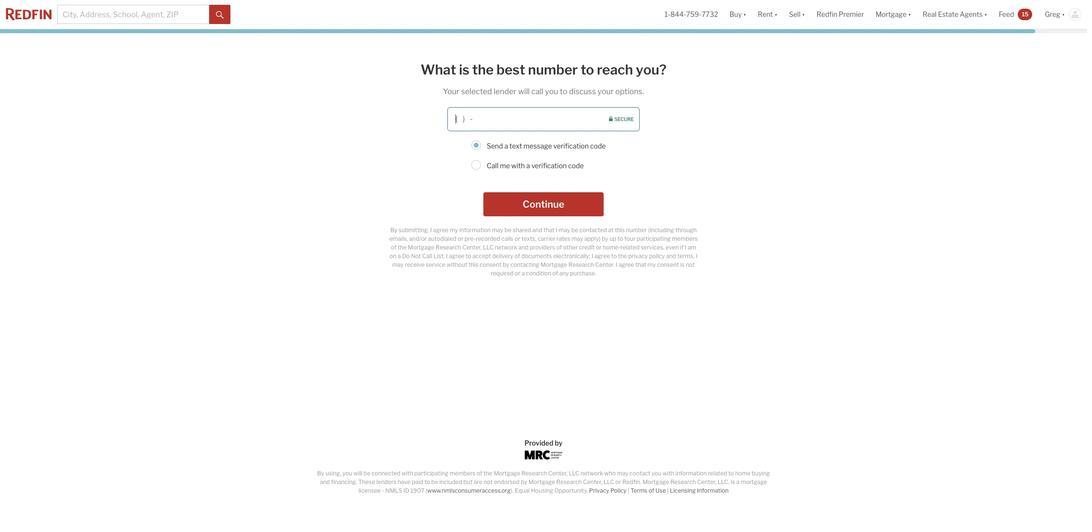 Task type: describe. For each thing, give the bounding box(es) containing it.
0 horizontal spatial you
[[342, 470, 352, 477]]

credit
[[579, 244, 595, 251]]

0 horizontal spatial is
[[459, 62, 469, 78]]

www.nmlsconsumeraccess.org ). equal housing opportunity. privacy policy | terms of use | licensing information
[[427, 487, 729, 494]]

text
[[510, 142, 522, 150]]

or inside participating members other credit or home-related services privacy policy
[[596, 244, 602, 251]]

research up licensing
[[670, 479, 696, 486]]

but
[[463, 479, 473, 486]]

mortgage ▾ button
[[870, 0, 917, 29]]

redfin premier
[[817, 10, 864, 18]]

other
[[563, 244, 578, 251]]

me
[[500, 161, 510, 170]]

discuss
[[569, 87, 596, 96]]

City, Address, School, Agent, ZIP search field
[[57, 5, 209, 24]]

of for terms
[[649, 487, 654, 494]]

www.nmlsconsumeraccess.org link
[[427, 487, 511, 494]]

sell ▾ button
[[783, 0, 811, 29]]

real estate agents ▾
[[923, 10, 987, 18]]

1-844-759-7732
[[665, 10, 718, 18]]

mortgage
[[741, 479, 767, 486]]

greg ▾
[[1045, 10, 1065, 18]]

0 vertical spatial a
[[504, 142, 508, 150]]

terms
[[631, 487, 647, 494]]

mortgage ▾
[[876, 10, 911, 18]]

▾ inside real estate agents ▾ link
[[984, 10, 987, 18]]

what
[[421, 62, 456, 78]]

redfin
[[817, 10, 837, 18]]

number
[[528, 62, 578, 78]]

contacting
[[511, 261, 539, 268]]

message
[[523, 142, 552, 150]]

members inside by using, you will be connected with participating members of the mortgage research center, llc network who may contact you with information related to home buying and financing. these lenders have paid to be included but are not endorsed by mortgage research center, llc or redfin. mortgage research center, llc. is a mortgage licensee - nmls id 1907 (
[[450, 470, 475, 477]]

endorsed
[[494, 479, 520, 486]]

terms of use link
[[631, 487, 666, 494]]

services
[[641, 244, 663, 251]]

the inside by using, you will be connected with participating members of the mortgage research center, llc network who may contact you with information related to home buying and financing. these lenders have paid to be included but are not endorsed by mortgage research center, llc or redfin. mortgage research center, llc. is a mortgage licensee - nmls id 1907 (
[[484, 470, 492, 477]]

mortgage up "housing"
[[529, 479, 555, 486]]

redfin premier button
[[811, 0, 870, 29]]

call me with a verification code
[[487, 161, 584, 170]]

nmls
[[385, 487, 402, 494]]

1 horizontal spatial you
[[545, 87, 558, 96]]

759-
[[686, 10, 702, 18]]

privacy
[[628, 252, 648, 260]]

participating members link
[[637, 235, 698, 242]]

1 horizontal spatial center,
[[583, 479, 602, 486]]

real estate agents ▾ link
[[923, 0, 987, 29]]

send a text message verification code
[[487, 142, 606, 150]]

center
[[595, 261, 613, 268]]

1 vertical spatial be
[[431, 479, 438, 486]]

1 horizontal spatial with
[[511, 161, 525, 170]]

15
[[1022, 10, 1029, 18]]

to up the discuss
[[581, 62, 594, 78]]

provided
[[524, 439, 553, 447]]

0 horizontal spatial center,
[[548, 470, 567, 477]]

1 vertical spatial a
[[526, 161, 530, 170]]

buy ▾ button
[[730, 0, 746, 29]]

844-
[[670, 10, 686, 18]]

rent ▾ button
[[752, 0, 783, 29]]

rent ▾
[[758, 10, 778, 18]]

home
[[735, 470, 751, 477]]

policy
[[649, 252, 665, 260]]

call
[[531, 87, 543, 96]]

paid
[[412, 479, 423, 486]]

have
[[398, 479, 411, 486]]

terms contacting mortgage research center
[[511, 252, 693, 268]]

licensing information link
[[670, 487, 729, 494]]

0 horizontal spatial with
[[402, 470, 413, 477]]

privacy policy link
[[589, 487, 627, 494]]

option group containing send a text message verification code
[[351, 138, 736, 173]]

mortgage up endorsed on the left bottom of the page
[[494, 470, 520, 477]]

0 horizontal spatial llc
[[569, 470, 579, 477]]

are
[[474, 479, 482, 486]]

0 vertical spatial by
[[555, 439, 563, 447]]

who
[[604, 470, 616, 477]]

best
[[497, 62, 525, 78]]

contact
[[630, 470, 650, 477]]

1-
[[665, 10, 670, 18]]

what is the best number to reach you?
[[421, 62, 666, 78]]

buy ▾ button
[[724, 0, 752, 29]]

▾ for rent ▾
[[774, 10, 778, 18]]

provided by
[[524, 439, 563, 447]]

premier
[[839, 10, 864, 18]]

research inside terms contacting mortgage research center
[[568, 261, 594, 268]]

terms link
[[677, 252, 693, 260]]

mortgage inside dropdown button
[[876, 10, 907, 18]]

of for members
[[477, 470, 482, 477]]

opportunity.
[[554, 487, 588, 494]]

participating inside by using, you will be connected with participating members of the mortgage research center, llc network who may contact you with information related to home buying and financing. these lenders have paid to be included but are not endorsed by mortgage research center, llc or redfin. mortgage research center, llc. is a mortgage licensee - nmls id 1907 (
[[414, 470, 448, 477]]

related inside by using, you will be connected with participating members of the mortgage research center, llc network who may contact you with information related to home buying and financing. these lenders have paid to be included but are not endorsed by mortgage research center, llc or redfin. mortgage research center, llc. is a mortgage licensee - nmls id 1907 (
[[708, 470, 727, 477]]

research up "housing"
[[521, 470, 547, 477]]

by inside by using, you will be connected with participating members of the mortgage research center, llc network who may contact you with information related to home buying and financing. these lenders have paid to be included but are not endorsed by mortgage research center, llc or redfin. mortgage research center, llc. is a mortgage licensee - nmls id 1907 (
[[521, 479, 527, 486]]

selected
[[461, 87, 492, 96]]

send
[[487, 142, 503, 150]]

to up llc.
[[728, 470, 734, 477]]

information
[[676, 470, 707, 477]]

What is the best number to reach you? telephone field
[[447, 107, 640, 131]]

not
[[484, 479, 493, 486]]

will for provided
[[354, 470, 362, 477]]

1907
[[410, 487, 424, 494]]

real
[[923, 10, 937, 18]]

privacy
[[589, 487, 609, 494]]

rent ▾ button
[[758, 0, 778, 29]]

financing.
[[331, 479, 357, 486]]



Task type: locate. For each thing, give the bounding box(es) containing it.
1 horizontal spatial is
[[731, 479, 735, 486]]

▾ left real
[[908, 10, 911, 18]]

related
[[621, 244, 640, 251], [708, 470, 727, 477]]

1 | from the left
[[628, 487, 629, 494]]

your
[[443, 87, 459, 96]]

0 horizontal spatial participating
[[414, 470, 448, 477]]

privacy policy link
[[628, 252, 665, 260]]

will inside by using, you will be connected with participating members of the mortgage research center, llc network who may contact you with information related to home buying and financing. these lenders have paid to be included but are not endorsed by mortgage research center, llc or redfin. mortgage research center, llc. is a mortgage licensee - nmls id 1907 (
[[354, 470, 362, 477]]

2 horizontal spatial a
[[736, 479, 739, 486]]

▾ for buy ▾
[[743, 10, 746, 18]]

www.nmlsconsumeraccess.org
[[427, 487, 511, 494]]

6 ▾ from the left
[[1062, 10, 1065, 18]]

1 ▾ from the left
[[743, 10, 746, 18]]

2 horizontal spatial center,
[[697, 479, 716, 486]]

1 vertical spatial participating
[[414, 470, 448, 477]]

by up mortgage research center image
[[555, 439, 563, 447]]

llc up privacy policy link
[[604, 479, 614, 486]]

mortgage inside terms contacting mortgage research center
[[541, 261, 567, 268]]

buy
[[730, 10, 742, 18]]

llc
[[569, 470, 579, 477], [604, 479, 614, 486]]

you right contact
[[652, 470, 661, 477]]

and
[[320, 479, 330, 486]]

credit link
[[579, 244, 595, 251]]

lender
[[494, 87, 516, 96]]

2 | from the left
[[667, 487, 669, 494]]

with right me on the left
[[511, 161, 525, 170]]

these
[[358, 479, 375, 486]]

of left use
[[649, 487, 654, 494]]

▾ inside mortgage ▾ dropdown button
[[908, 10, 911, 18]]

).
[[511, 487, 514, 494]]

3 ▾ from the left
[[802, 10, 805, 18]]

option group
[[351, 138, 736, 173]]

0 horizontal spatial members
[[450, 470, 475, 477]]

you up financing. at the left bottom
[[342, 470, 352, 477]]

| down redfin.
[[628, 487, 629, 494]]

| right use
[[667, 487, 669, 494]]

related inside participating members other credit or home-related services privacy policy
[[621, 244, 640, 251]]

0 vertical spatial llc
[[569, 470, 579, 477]]

rent
[[758, 10, 773, 18]]

verification code for send a text message verification code
[[553, 142, 606, 150]]

▾ inside rent ▾ dropdown button
[[774, 10, 778, 18]]

center, down network
[[583, 479, 602, 486]]

▾ right sell
[[802, 10, 805, 18]]

contacting mortgage research center link
[[511, 261, 613, 268]]

1 horizontal spatial |
[[667, 487, 669, 494]]

0 vertical spatial or
[[596, 244, 602, 251]]

members up but
[[450, 470, 475, 477]]

▾ right rent
[[774, 10, 778, 18]]

buy ▾
[[730, 10, 746, 18]]

a down home
[[736, 479, 739, 486]]

1 horizontal spatial members
[[672, 235, 698, 242]]

▾
[[743, 10, 746, 18], [774, 10, 778, 18], [802, 10, 805, 18], [908, 10, 911, 18], [984, 10, 987, 18], [1062, 10, 1065, 18]]

or
[[596, 244, 602, 251], [615, 479, 621, 486]]

center,
[[548, 470, 567, 477], [583, 479, 602, 486], [697, 479, 716, 486]]

mortgage ▾ button
[[876, 0, 911, 29]]

1 vertical spatial related
[[708, 470, 727, 477]]

sell
[[789, 10, 801, 18]]

of inside by using, you will be connected with participating members of the mortgage research center, llc network who may contact you with information related to home buying and financing. these lenders have paid to be included but are not endorsed by mortgage research center, llc or redfin. mortgage research center, llc. is a mortgage licensee - nmls id 1907 (
[[477, 470, 482, 477]]

0 vertical spatial is
[[459, 62, 469, 78]]

0 horizontal spatial be
[[364, 470, 370, 477]]

be
[[364, 470, 370, 477], [431, 479, 438, 486]]

will for what
[[518, 87, 530, 96]]

1 horizontal spatial by
[[555, 439, 563, 447]]

0 vertical spatial be
[[364, 470, 370, 477]]

1 horizontal spatial participating
[[637, 235, 671, 242]]

a down message on the top of the page
[[526, 161, 530, 170]]

will up these
[[354, 470, 362, 477]]

▾ for sell ▾
[[802, 10, 805, 18]]

0 horizontal spatial a
[[504, 142, 508, 150]]

5 ▾ from the left
[[984, 10, 987, 18]]

mortgage down other
[[541, 261, 567, 268]]

equal
[[515, 487, 530, 494]]

0 horizontal spatial of
[[477, 470, 482, 477]]

is inside by using, you will be connected with participating members of the mortgage research center, llc network who may contact you with information related to home buying and financing. these lenders have paid to be included but are not endorsed by mortgage research center, llc or redfin. mortgage research center, llc. is a mortgage licensee - nmls id 1907 (
[[731, 479, 735, 486]]

2 ▾ from the left
[[774, 10, 778, 18]]

you
[[545, 87, 558, 96], [342, 470, 352, 477], [652, 470, 661, 477]]

the
[[472, 62, 494, 78], [484, 470, 492, 477]]

using,
[[325, 470, 341, 477]]

agents
[[960, 10, 983, 18]]

4 ▾ from the left
[[908, 10, 911, 18]]

0 horizontal spatial by
[[521, 479, 527, 486]]

1 horizontal spatial a
[[526, 161, 530, 170]]

submit search image
[[216, 11, 224, 19]]

by up equal
[[521, 479, 527, 486]]

information
[[697, 487, 729, 494]]

a
[[504, 142, 508, 150], [526, 161, 530, 170], [736, 479, 739, 486]]

1 horizontal spatial of
[[649, 487, 654, 494]]

1 vertical spatial verification code
[[531, 161, 584, 170]]

id
[[403, 487, 409, 494]]

mortgage up use
[[643, 479, 669, 486]]

is up selected
[[459, 62, 469, 78]]

▾ inside buy ▾ dropdown button
[[743, 10, 746, 18]]

llc up opportunity.
[[569, 470, 579, 477]]

to left the discuss
[[560, 87, 567, 96]]

a inside by using, you will be connected with participating members of the mortgage research center, llc network who may contact you with information related to home buying and financing. these lenders have paid to be included but are not endorsed by mortgage research center, llc or redfin. mortgage research center, llc. is a mortgage licensee - nmls id 1907 (
[[736, 479, 739, 486]]

be left included
[[431, 479, 438, 486]]

terms
[[677, 252, 693, 260]]

0 vertical spatial verification code
[[553, 142, 606, 150]]

with up have
[[402, 470, 413, 477]]

2 horizontal spatial with
[[663, 470, 674, 477]]

policy
[[610, 487, 627, 494]]

1-844-759-7732 link
[[665, 10, 718, 18]]

0 horizontal spatial or
[[596, 244, 602, 251]]

of up the are
[[477, 470, 482, 477]]

mortgage left real
[[876, 10, 907, 18]]

related up llc.
[[708, 470, 727, 477]]

1 horizontal spatial will
[[518, 87, 530, 96]]

or inside by using, you will be connected with participating members of the mortgage research center, llc network who may contact you with information related to home buying and financing. these lenders have paid to be included but are not endorsed by mortgage research center, llc or redfin. mortgage research center, llc. is a mortgage licensee - nmls id 1907 (
[[615, 479, 621, 486]]

▾ right greg
[[1062, 10, 1065, 18]]

will
[[518, 87, 530, 96], [354, 470, 362, 477]]

participating members other credit or home-related services privacy policy
[[563, 235, 698, 260]]

research
[[568, 261, 594, 268], [521, 470, 547, 477], [556, 479, 582, 486], [670, 479, 696, 486]]

mortgage research center image
[[525, 451, 562, 460]]

with up use
[[663, 470, 674, 477]]

1 vertical spatial the
[[484, 470, 492, 477]]

1 vertical spatial by
[[521, 479, 527, 486]]

continue
[[523, 198, 564, 210]]

lenders
[[376, 479, 396, 486]]

continue button
[[483, 192, 604, 216]]

verification code for call me with a verification code
[[531, 161, 584, 170]]

1 vertical spatial members
[[450, 470, 475, 477]]

participating up paid
[[414, 470, 448, 477]]

0 vertical spatial will
[[518, 87, 530, 96]]

research up opportunity.
[[556, 479, 582, 486]]

llc.
[[718, 479, 729, 486]]

may
[[617, 470, 628, 477]]

1 vertical spatial will
[[354, 470, 362, 477]]

verification code right message on the top of the page
[[553, 142, 606, 150]]

research down credit link
[[568, 261, 594, 268]]

buying
[[752, 470, 770, 477]]

members up terms
[[672, 235, 698, 242]]

feed
[[999, 10, 1014, 18]]

home-
[[603, 244, 621, 251]]

1 vertical spatial or
[[615, 479, 621, 486]]

0 vertical spatial of
[[477, 470, 482, 477]]

participating inside participating members other credit or home-related services privacy policy
[[637, 235, 671, 242]]

participating up services
[[637, 235, 671, 242]]

greg
[[1045, 10, 1060, 18]]

verification code down send a text message verification code at the top of page
[[531, 161, 584, 170]]

your options.
[[598, 87, 644, 96]]

0 horizontal spatial |
[[628, 487, 629, 494]]

1 horizontal spatial llc
[[604, 479, 614, 486]]

2 vertical spatial a
[[736, 479, 739, 486]]

is right llc.
[[731, 479, 735, 486]]

you right call
[[545, 87, 558, 96]]

0 horizontal spatial will
[[354, 470, 362, 477]]

1 horizontal spatial be
[[431, 479, 438, 486]]

or right credit link
[[596, 244, 602, 251]]

be up these
[[364, 470, 370, 477]]

1 horizontal spatial related
[[708, 470, 727, 477]]

estate
[[938, 10, 958, 18]]

1 vertical spatial is
[[731, 479, 735, 486]]

▾ right buy
[[743, 10, 746, 18]]

members
[[672, 235, 698, 242], [450, 470, 475, 477]]

is
[[459, 62, 469, 78], [731, 479, 735, 486]]

members inside participating members other credit or home-related services privacy policy
[[672, 235, 698, 242]]

▾ inside sell ▾ dropdown button
[[802, 10, 805, 18]]

by using, you will be connected with participating members of the mortgage research center, llc network who may contact you with information related to home buying and financing. these lenders have paid to be included but are not endorsed by mortgage research center, llc or redfin. mortgage research center, llc. is a mortgage licensee - nmls id 1907 (
[[317, 470, 770, 494]]

0 horizontal spatial related
[[621, 244, 640, 251]]

center, up opportunity.
[[548, 470, 567, 477]]

licensing
[[670, 487, 696, 494]]

0 vertical spatial participating
[[637, 235, 671, 242]]

your selected lender will call you to discuss your options.
[[443, 87, 644, 96]]

mortgage
[[876, 10, 907, 18], [541, 261, 567, 268], [494, 470, 520, 477], [529, 479, 555, 486], [643, 479, 669, 486]]

licensee
[[358, 487, 381, 494]]

by
[[317, 470, 324, 477]]

0 vertical spatial the
[[472, 62, 494, 78]]

to up '(' on the bottom of the page
[[424, 479, 430, 486]]

center, up the information
[[697, 479, 716, 486]]

the up selected
[[472, 62, 494, 78]]

▾ for greg ▾
[[1062, 10, 1065, 18]]

2 horizontal spatial you
[[652, 470, 661, 477]]

1 horizontal spatial or
[[615, 479, 621, 486]]

network
[[581, 470, 603, 477]]

(
[[426, 487, 427, 494]]

included
[[439, 479, 462, 486]]

0 vertical spatial related
[[621, 244, 640, 251]]

or up policy
[[615, 479, 621, 486]]

-
[[382, 487, 384, 494]]

1 vertical spatial of
[[649, 487, 654, 494]]

a left text
[[504, 142, 508, 150]]

related up the privacy
[[621, 244, 640, 251]]

sell ▾ button
[[789, 0, 805, 29]]

with
[[511, 161, 525, 170], [402, 470, 413, 477], [663, 470, 674, 477]]

|
[[628, 487, 629, 494], [667, 487, 669, 494]]

verification code
[[553, 142, 606, 150], [531, 161, 584, 170]]

1 vertical spatial llc
[[604, 479, 614, 486]]

0 vertical spatial members
[[672, 235, 698, 242]]

housing
[[531, 487, 553, 494]]

use
[[655, 487, 666, 494]]

call
[[487, 161, 498, 170]]

sell ▾
[[789, 10, 805, 18]]

▾ right agents
[[984, 10, 987, 18]]

the up not
[[484, 470, 492, 477]]

will left call
[[518, 87, 530, 96]]

▾ for mortgage ▾
[[908, 10, 911, 18]]



Task type: vqa. For each thing, say whether or not it's contained in the screenshot.
Sort :
no



